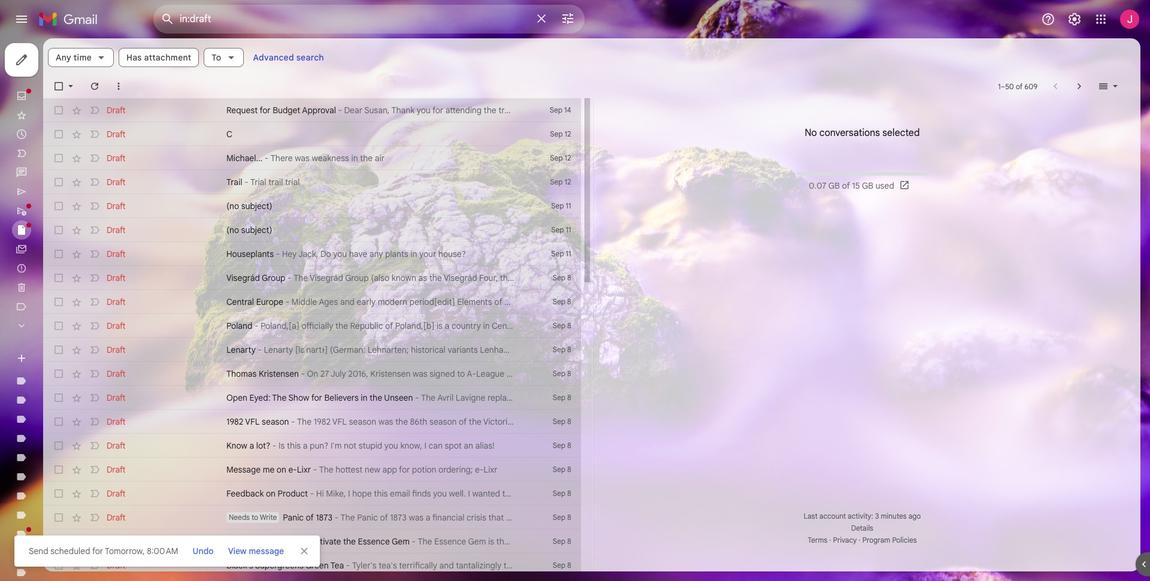 Task type: locate. For each thing, give the bounding box(es) containing it.
4 draft from the top
[[107, 177, 126, 188]]

sep for feedback on product -
[[553, 489, 566, 498]]

(no down trail
[[226, 201, 239, 212]]

8 for message me on e-lixr - the hottest new app for potion ordering; e-lixr
[[567, 465, 571, 474]]

12 draft from the top
[[107, 369, 126, 379]]

app
[[383, 464, 397, 475]]

1 8 from the top
[[567, 273, 571, 282]]

message
[[249, 546, 284, 557]]

None checkbox
[[53, 104, 65, 116], [53, 152, 65, 164], [53, 248, 65, 260], [53, 320, 65, 332], [53, 392, 65, 404], [53, 440, 65, 452], [53, 464, 65, 476], [53, 488, 65, 500], [53, 104, 65, 116], [53, 152, 65, 164], [53, 248, 65, 260], [53, 320, 65, 332], [53, 392, 65, 404], [53, 440, 65, 452], [53, 464, 65, 476], [53, 488, 65, 500]]

0 vertical spatial subject)
[[241, 201, 272, 212]]

1 vertical spatial sep 12
[[550, 153, 571, 162]]

0 horizontal spatial lixr
[[297, 464, 311, 475]]

central
[[226, 297, 254, 307]]

gb right 15
[[862, 180, 874, 191]]

in right believers
[[361, 392, 368, 403]]

5 sep 8 from the top
[[553, 369, 571, 378]]

2 vertical spatial of
[[306, 512, 314, 523]]

sep for visegrád group -
[[553, 273, 566, 282]]

2 · from the left
[[859, 536, 861, 545]]

1 horizontal spatial to
[[262, 536, 270, 547]]

0 horizontal spatial gb
[[829, 180, 840, 191]]

0 vertical spatial you
[[333, 249, 347, 259]]

15 row from the top
[[43, 434, 581, 458]]

- right the poland
[[255, 321, 259, 331]]

3 12 from the top
[[565, 177, 571, 186]]

lixr down "alias!"
[[484, 464, 498, 475]]

undo alert
[[188, 540, 219, 562]]

3 draft from the top
[[107, 153, 126, 164]]

2 sep 11 from the top
[[551, 225, 571, 234]]

subject)
[[241, 201, 272, 212], [241, 225, 272, 235]]

2 (no subject) link from the top
[[226, 224, 515, 236]]

needs
[[229, 513, 250, 522]]

2 lixr from the left
[[484, 464, 498, 475]]

17 draft from the top
[[107, 488, 126, 499]]

0 horizontal spatial on
[[266, 488, 276, 499]]

sep for trail - trial trail trial
[[550, 177, 563, 186]]

· right terms
[[830, 536, 831, 545]]

minutes
[[881, 512, 907, 521]]

10 draft from the top
[[107, 321, 126, 331]]

2 sep 12 from the top
[[550, 153, 571, 162]]

1 vertical spatial (no
[[226, 225, 239, 235]]

thomas kristensen -
[[226, 369, 307, 379]]

2 gb from the left
[[862, 180, 874, 191]]

- right approval
[[338, 105, 342, 116]]

0 horizontal spatial ·
[[830, 536, 831, 545]]

know a lot? - is this a pun? i'm not stupid you know, i can spot an alias!
[[226, 440, 495, 451]]

0 vertical spatial of
[[1016, 82, 1023, 91]]

sep 8 for poland -
[[553, 321, 571, 330]]

black's supergreens green tea - tyler's tea's terrifically and tantalizingly tasty! try today!
[[226, 560, 566, 571]]

7 sep 8 from the top
[[553, 417, 571, 426]]

1 vertical spatial (no subject)
[[226, 225, 272, 235]]

0 vertical spatial (no subject) link
[[226, 200, 515, 212]]

a right 'this'
[[303, 440, 308, 451]]

subject) up houseplants
[[241, 225, 272, 235]]

sep 12
[[550, 129, 571, 138], [550, 153, 571, 162], [550, 177, 571, 186]]

1 horizontal spatial gb
[[862, 180, 874, 191]]

5 row from the top
[[43, 194, 581, 218]]

2 vertical spatial sep 12
[[550, 177, 571, 186]]

toggle split pane mode image
[[1098, 80, 1110, 92]]

c link
[[226, 128, 515, 140]]

program
[[863, 536, 891, 545]]

7 8 from the top
[[567, 417, 571, 426]]

tantalizingly
[[456, 560, 502, 571]]

13 sep 8 from the top
[[553, 561, 571, 570]]

sep for request for budget approval -
[[550, 105, 563, 114]]

account
[[820, 512, 846, 521]]

no conversations selected main content
[[43, 38, 1141, 581]]

(no up houseplants
[[226, 225, 239, 235]]

a left the lot?
[[250, 440, 254, 451]]

6 row from the top
[[43, 218, 581, 242]]

6 8 from the top
[[567, 393, 571, 402]]

ordering;
[[439, 464, 473, 475]]

13 8 from the top
[[567, 561, 571, 570]]

navigation
[[0, 38, 144, 581]]

13 row from the top
[[43, 386, 581, 410]]

you left know,
[[385, 440, 398, 451]]

the right eyed:
[[272, 392, 287, 403]]

1 vertical spatial of
[[842, 180, 850, 191]]

sep 8 for lenarty -
[[553, 345, 571, 354]]

3 sep 12 from the top
[[550, 177, 571, 186]]

spot
[[445, 440, 462, 451]]

the left "unseen"
[[370, 392, 382, 403]]

alert
[[14, 28, 1131, 567]]

to
[[212, 52, 221, 63]]

in left 'your'
[[411, 249, 417, 259]]

3 8 from the top
[[567, 321, 571, 330]]

0 horizontal spatial e-
[[288, 464, 297, 475]]

2 vertical spatial the
[[343, 536, 356, 547]]

for right show
[[311, 392, 322, 403]]

draft for central europe -
[[107, 297, 126, 307]]

1 vertical spatial subject)
[[241, 225, 272, 235]]

to left see!
[[262, 536, 270, 547]]

7 draft from the top
[[107, 249, 126, 259]]

thomas
[[226, 369, 257, 379]]

1873
[[316, 512, 333, 523]]

not important switch
[[89, 536, 101, 548]]

(no subject) down trial
[[226, 201, 272, 212]]

(no
[[226, 201, 239, 212], [226, 225, 239, 235]]

group
[[262, 273, 286, 283]]

on right me at the left of page
[[277, 464, 286, 475]]

sep for message me on e-lixr - the hottest new app for potion ordering; e-lixr
[[553, 465, 566, 474]]

privacy
[[833, 536, 857, 545]]

- right 1873
[[335, 512, 339, 523]]

sep 8 for 1982 vfl season -
[[553, 417, 571, 426]]

- right lenarty
[[258, 345, 262, 355]]

14
[[565, 105, 571, 114]]

8 for know a lot? - is this a pun? i'm not stupid you know, i can spot an alias!
[[567, 441, 571, 450]]

sep for we need to see! let's activate the essence gem -
[[553, 537, 566, 546]]

try
[[527, 560, 539, 571]]

0 horizontal spatial to
[[252, 513, 258, 522]]

attachment
[[144, 52, 191, 63]]

michael... - there was weakness in the air
[[226, 153, 385, 164]]

1 horizontal spatial of
[[842, 180, 850, 191]]

0 vertical spatial (no
[[226, 201, 239, 212]]

is
[[279, 440, 285, 451]]

8 sep 8 from the top
[[553, 441, 571, 450]]

of
[[1016, 82, 1023, 91], [842, 180, 850, 191], [306, 512, 314, 523]]

19 draft from the top
[[107, 536, 126, 547]]

1 horizontal spatial you
[[385, 440, 398, 451]]

9 8 from the top
[[567, 465, 571, 474]]

sep for poland -
[[553, 321, 566, 330]]

houseplants
[[226, 249, 274, 259]]

alert containing send scheduled for tomorrow, 8:00 am
[[14, 28, 1131, 567]]

i'm
[[331, 440, 342, 451]]

gb right 0.07
[[829, 180, 840, 191]]

plants
[[385, 249, 408, 259]]

6 sep 8 from the top
[[553, 393, 571, 402]]

tasty!
[[504, 560, 525, 571]]

sep 8 for message me on e-lixr - the hottest new app for potion ordering; e-lixr
[[553, 465, 571, 474]]

0 horizontal spatial a
[[250, 440, 254, 451]]

2 subject) from the top
[[241, 225, 272, 235]]

· down details
[[859, 536, 861, 545]]

14 draft from the top
[[107, 416, 126, 427]]

on left product
[[266, 488, 276, 499]]

2 (no subject) from the top
[[226, 225, 272, 235]]

0 vertical spatial 12
[[565, 129, 571, 138]]

of for 50
[[1016, 82, 1023, 91]]

8 for thomas kristensen -
[[567, 369, 571, 378]]

12 8 from the top
[[567, 537, 571, 546]]

2 vertical spatial 12
[[565, 177, 571, 186]]

2 vertical spatial sep 11
[[551, 249, 571, 258]]

2 horizontal spatial of
[[1016, 82, 1023, 91]]

support image
[[1041, 12, 1056, 26]]

8 8 from the top
[[567, 441, 571, 450]]

lixr down 'this'
[[297, 464, 311, 475]]

1 11 from the top
[[566, 201, 571, 210]]

e- right ordering;
[[475, 464, 484, 475]]

tea's
[[379, 560, 397, 571]]

for
[[260, 105, 271, 116], [311, 392, 322, 403], [399, 464, 410, 475], [92, 546, 103, 557]]

1 horizontal spatial e-
[[475, 464, 484, 475]]

·
[[830, 536, 831, 545], [859, 536, 861, 545]]

settings image
[[1068, 12, 1082, 26]]

- left there
[[265, 153, 269, 164]]

- down pun?
[[313, 464, 317, 475]]

0 horizontal spatial of
[[306, 512, 314, 523]]

the for essence
[[343, 536, 356, 547]]

view message
[[228, 546, 284, 557]]

i
[[425, 440, 427, 451]]

- right kristensen
[[301, 369, 305, 379]]

let's
[[290, 536, 309, 547]]

10 8 from the top
[[567, 489, 571, 498]]

1 a from the left
[[250, 440, 254, 451]]

16 draft from the top
[[107, 464, 126, 475]]

1 vertical spatial 11
[[566, 225, 571, 234]]

0 vertical spatial to
[[252, 513, 258, 522]]

vfl
[[245, 416, 260, 427]]

need
[[241, 536, 260, 547]]

2 a from the left
[[303, 440, 308, 451]]

3 sep 8 from the top
[[553, 321, 571, 330]]

8 for visegrád group -
[[567, 273, 571, 282]]

the left air
[[360, 153, 373, 164]]

tomorrow,
[[105, 546, 145, 557]]

of left 1873
[[306, 512, 314, 523]]

0 vertical spatial on
[[277, 464, 286, 475]]

sep 8 for thomas kristensen -
[[553, 369, 571, 378]]

12 row from the top
[[43, 362, 581, 386]]

to
[[252, 513, 258, 522], [262, 536, 270, 547]]

13 draft from the top
[[107, 392, 126, 403]]

2 12 from the top
[[565, 153, 571, 162]]

0 vertical spatial the
[[272, 392, 287, 403]]

green
[[306, 560, 329, 571]]

9 sep 8 from the top
[[553, 465, 571, 474]]

1 vertical spatial in
[[411, 249, 417, 259]]

message
[[226, 464, 261, 475]]

search mail image
[[157, 8, 179, 30]]

9 draft from the top
[[107, 297, 126, 307]]

subject) down trial
[[241, 201, 272, 212]]

central europe -
[[226, 297, 292, 307]]

lenarty -
[[226, 345, 264, 355]]

request
[[226, 105, 258, 116]]

0 vertical spatial in
[[351, 153, 358, 164]]

feedback on product -
[[226, 488, 316, 499]]

sep
[[550, 105, 563, 114], [550, 129, 563, 138], [550, 153, 563, 162], [550, 177, 563, 186], [551, 201, 564, 210], [551, 225, 564, 234], [551, 249, 564, 258], [553, 273, 566, 282], [553, 297, 566, 306], [553, 321, 566, 330], [553, 345, 566, 354], [553, 369, 566, 378], [553, 393, 566, 402], [553, 417, 566, 426], [553, 441, 566, 450], [553, 465, 566, 474], [553, 489, 566, 498], [553, 513, 566, 522], [553, 537, 566, 546], [553, 561, 566, 570]]

2 vertical spatial 11
[[566, 249, 571, 258]]

12 sep 8 from the top
[[553, 537, 571, 546]]

of right 50
[[1016, 82, 1023, 91]]

0 vertical spatial sep 11
[[551, 201, 571, 210]]

eyed:
[[250, 392, 270, 403]]

to left write
[[252, 513, 258, 522]]

11 draft from the top
[[107, 345, 126, 355]]

0 vertical spatial (no subject)
[[226, 201, 272, 212]]

1 e- from the left
[[288, 464, 297, 475]]

1 horizontal spatial a
[[303, 440, 308, 451]]

draft for thomas kristensen -
[[107, 369, 126, 379]]

15
[[852, 180, 860, 191]]

new
[[365, 464, 380, 475]]

1982 vfl season -
[[226, 416, 297, 427]]

has attachment button
[[119, 48, 199, 67]]

- right group
[[288, 273, 292, 283]]

europe
[[256, 297, 283, 307]]

1 horizontal spatial lixr
[[484, 464, 498, 475]]

1 vertical spatial on
[[266, 488, 276, 499]]

1 draft from the top
[[107, 105, 126, 116]]

a
[[250, 440, 254, 451], [303, 440, 308, 451]]

lot?
[[256, 440, 270, 451]]

8 for 1982 vfl season -
[[567, 417, 571, 426]]

draft for request for budget approval -
[[107, 105, 126, 116]]

(no subject) up houseplants
[[226, 225, 272, 235]]

details link
[[851, 524, 874, 533]]

1 horizontal spatial in
[[361, 392, 368, 403]]

17 row from the top
[[43, 482, 581, 506]]

9 row from the top
[[43, 290, 581, 314]]

5 draft from the top
[[107, 201, 126, 212]]

None checkbox
[[53, 80, 65, 92], [53, 128, 65, 140], [53, 176, 65, 188], [53, 200, 65, 212], [53, 224, 65, 236], [53, 272, 65, 284], [53, 296, 65, 308], [53, 344, 65, 356], [53, 368, 65, 380], [53, 416, 65, 428], [53, 512, 65, 524], [53, 560, 65, 572], [53, 80, 65, 92], [53, 128, 65, 140], [53, 176, 65, 188], [53, 200, 65, 212], [53, 224, 65, 236], [53, 272, 65, 284], [53, 296, 65, 308], [53, 344, 65, 356], [53, 368, 65, 380], [53, 416, 65, 428], [53, 512, 65, 524], [53, 560, 65, 572]]

draft for message me on e-lixr - the hottest new app for potion ordering; e-lixr
[[107, 464, 126, 475]]

1 vertical spatial sep 11
[[551, 225, 571, 234]]

1 12 from the top
[[565, 129, 571, 138]]

16 row from the top
[[43, 458, 581, 482]]

20 draft from the top
[[107, 560, 126, 571]]

the left hottest at bottom left
[[319, 464, 334, 475]]

10 sep 8 from the top
[[553, 489, 571, 498]]

you right do
[[333, 249, 347, 259]]

2 sep 8 from the top
[[553, 297, 571, 306]]

request for budget approval -
[[226, 105, 344, 116]]

believers
[[324, 392, 359, 403]]

2 row from the top
[[43, 122, 581, 146]]

sep 11
[[551, 201, 571, 210], [551, 225, 571, 234], [551, 249, 571, 258]]

1 horizontal spatial on
[[277, 464, 286, 475]]

1 horizontal spatial ·
[[859, 536, 861, 545]]

8 for open eyed: the show for believers in the unseen -
[[567, 393, 571, 402]]

0 vertical spatial 11
[[566, 201, 571, 210]]

1 vertical spatial (no subject) link
[[226, 224, 515, 236]]

1 (no subject) link from the top
[[226, 200, 515, 212]]

5 8 from the top
[[567, 369, 571, 378]]

can
[[429, 440, 443, 451]]

the
[[272, 392, 287, 403], [319, 464, 334, 475]]

1 sep 8 from the top
[[553, 273, 571, 282]]

more image
[[113, 80, 125, 92]]

0 vertical spatial sep 12
[[550, 129, 571, 138]]

1 vertical spatial the
[[319, 464, 334, 475]]

sep for michael... - there was weakness in the air
[[550, 153, 563, 162]]

air
[[375, 153, 385, 164]]

and
[[440, 560, 454, 571]]

2 horizontal spatial in
[[411, 249, 417, 259]]

8 for central europe -
[[567, 297, 571, 306]]

know
[[226, 440, 247, 451]]

e- up product
[[288, 464, 297, 475]]

4 sep 8 from the top
[[553, 345, 571, 354]]

of left 15
[[842, 180, 850, 191]]

(no subject) link for 5th 'row' from the top of the "no conversations selected" main content
[[226, 200, 515, 212]]

2 8 from the top
[[567, 297, 571, 306]]

- left hey
[[276, 249, 280, 259]]

None search field
[[153, 5, 585, 34]]

activity:
[[848, 512, 874, 521]]

row
[[43, 98, 581, 122], [43, 122, 581, 146], [43, 146, 581, 170], [43, 170, 581, 194], [43, 194, 581, 218], [43, 218, 581, 242], [43, 242, 581, 266], [43, 266, 581, 290], [43, 290, 581, 314], [43, 314, 581, 338], [43, 338, 581, 362], [43, 362, 581, 386], [43, 386, 581, 410], [43, 410, 581, 434], [43, 434, 581, 458], [43, 458, 581, 482], [43, 482, 581, 506], [43, 506, 581, 530], [43, 530, 581, 554], [43, 554, 581, 578]]

4 8 from the top
[[567, 345, 571, 354]]

8 draft from the top
[[107, 273, 126, 283]]

has
[[126, 52, 142, 63]]

product
[[278, 488, 308, 499]]

in right weakness
[[351, 153, 358, 164]]

0 vertical spatial the
[[360, 153, 373, 164]]

sep 12 for michael... - there was weakness in the air
[[550, 153, 571, 162]]

follow link to manage storage image
[[899, 180, 911, 192]]

sep for 1982 vfl season -
[[553, 417, 566, 426]]

1 vertical spatial 12
[[565, 153, 571, 162]]

15 draft from the top
[[107, 440, 126, 451]]

1 50 of 609
[[998, 82, 1038, 91]]

the right the activate
[[343, 536, 356, 547]]



Task type: describe. For each thing, give the bounding box(es) containing it.
gmail image
[[38, 7, 104, 31]]

0.07
[[809, 180, 827, 191]]

advanced
[[253, 52, 294, 63]]

draft for black's supergreens green tea - tyler's tea's terrifically and tantalizingly tasty! try today!
[[107, 560, 126, 571]]

ago
[[909, 512, 921, 521]]

for left 'budget'
[[260, 105, 271, 116]]

details
[[851, 524, 874, 533]]

older image
[[1074, 80, 1086, 92]]

view message link
[[223, 540, 289, 562]]

sep for open eyed: the show for believers in the unseen -
[[553, 393, 566, 402]]

policies
[[892, 536, 917, 545]]

1 sep 11 from the top
[[551, 201, 571, 210]]

20 row from the top
[[43, 554, 581, 578]]

draft for houseplants - hey jack, do you have any plants in your house?
[[107, 249, 126, 259]]

potion
[[412, 464, 437, 475]]

needs to write panic of 1873 -
[[229, 512, 341, 523]]

19 row from the top
[[43, 530, 581, 554]]

jack,
[[298, 249, 318, 259]]

sep for central europe -
[[553, 297, 566, 306]]

sep for lenarty -
[[553, 345, 566, 354]]

11 row from the top
[[43, 338, 581, 362]]

send scheduled for tomorrow, 8:00 am
[[29, 546, 178, 557]]

pun?
[[310, 440, 329, 451]]

1 vertical spatial to
[[262, 536, 270, 547]]

budget
[[273, 105, 300, 116]]

sep 8 for we need to see! let's activate the essence gem -
[[553, 537, 571, 546]]

1 row from the top
[[43, 98, 581, 122]]

8 for poland -
[[567, 321, 571, 330]]

for left "tomorrow,"
[[92, 546, 103, 557]]

- right the tea
[[346, 560, 350, 571]]

4 row from the top
[[43, 170, 581, 194]]

undo
[[193, 546, 214, 557]]

1982
[[226, 416, 243, 427]]

this
[[287, 440, 301, 451]]

feedback
[[226, 488, 264, 499]]

draft for visegrád group -
[[107, 273, 126, 283]]

8 for black's supergreens green tea - tyler's tea's terrifically and tantalizingly tasty! try today!
[[567, 561, 571, 570]]

refresh image
[[89, 80, 101, 92]]

was
[[295, 153, 310, 164]]

we need to see! let's activate the essence gem -
[[226, 536, 418, 547]]

14 row from the top
[[43, 410, 581, 434]]

draft for we need to see! let's activate the essence gem -
[[107, 536, 126, 547]]

3 sep 11 from the top
[[551, 249, 571, 258]]

sep 8 for open eyed: the show for believers in the unseen -
[[553, 393, 571, 402]]

1 lixr from the left
[[297, 464, 311, 475]]

scheduled
[[50, 546, 90, 557]]

weakness
[[312, 153, 349, 164]]

2 vertical spatial in
[[361, 392, 368, 403]]

8 row from the top
[[43, 266, 581, 290]]

tea
[[331, 560, 344, 571]]

11 sep 8 from the top
[[553, 513, 571, 522]]

to inside the needs to write panic of 1873 -
[[252, 513, 258, 522]]

have
[[349, 249, 367, 259]]

of inside 'row'
[[306, 512, 314, 523]]

write
[[260, 513, 277, 522]]

- left is
[[273, 440, 276, 451]]

- right season
[[291, 416, 295, 427]]

show
[[288, 392, 309, 403]]

essence
[[358, 536, 390, 547]]

black's
[[226, 560, 253, 571]]

3
[[875, 512, 879, 521]]

10 row from the top
[[43, 314, 581, 338]]

activate
[[311, 536, 341, 547]]

message me on e-lixr - the hottest new app for potion ordering; e-lixr
[[226, 464, 498, 475]]

draft for trail - trial trail trial
[[107, 177, 126, 188]]

1 (no from the top
[[226, 201, 239, 212]]

no conversations selected
[[805, 127, 920, 139]]

sep 8 for central europe -
[[553, 297, 571, 306]]

8:00 am
[[147, 546, 178, 557]]

1 (no subject) from the top
[[226, 201, 272, 212]]

1 subject) from the top
[[241, 201, 272, 212]]

8 for we need to see! let's activate the essence gem -
[[567, 537, 571, 546]]

18 draft from the top
[[107, 512, 126, 523]]

1
[[998, 82, 1001, 91]]

sep 8 for feedback on product -
[[553, 489, 571, 498]]

0 horizontal spatial the
[[272, 392, 287, 403]]

2 11 from the top
[[566, 225, 571, 234]]

main menu image
[[14, 12, 29, 26]]

to button
[[204, 48, 244, 67]]

(no subject) link for 6th 'row'
[[226, 224, 515, 236]]

1 sep 12 from the top
[[550, 129, 571, 138]]

open eyed: the show for believers in the unseen -
[[226, 392, 421, 403]]

terrifically
[[399, 560, 437, 571]]

0 horizontal spatial you
[[333, 249, 347, 259]]

1 · from the left
[[830, 536, 831, 545]]

sep for know a lot? - is this a pun? i'm not stupid you know, i can spot an alias!
[[553, 441, 566, 450]]

8 for lenarty -
[[567, 345, 571, 354]]

1 horizontal spatial the
[[319, 464, 334, 475]]

any time
[[56, 52, 92, 63]]

8 for feedback on product -
[[567, 489, 571, 498]]

trail
[[226, 177, 242, 188]]

last account activity: 3 minutes ago details terms · privacy · program policies
[[804, 512, 921, 545]]

tyler's
[[352, 560, 377, 571]]

poland -
[[226, 321, 261, 331]]

1 vertical spatial the
[[370, 392, 382, 403]]

12 for michael... - there was weakness in the air
[[565, 153, 571, 162]]

not
[[344, 440, 357, 451]]

3 row from the top
[[43, 146, 581, 170]]

2 e- from the left
[[475, 464, 484, 475]]

draft for feedback on product -
[[107, 488, 126, 499]]

sep 12 for trail - trial trail trial
[[550, 177, 571, 186]]

- right "unseen"
[[415, 392, 419, 403]]

for right "app"
[[399, 464, 410, 475]]

visegrád
[[226, 273, 260, 283]]

sep 8 for visegrád group -
[[553, 273, 571, 282]]

we
[[226, 536, 238, 547]]

any
[[370, 249, 383, 259]]

your
[[419, 249, 436, 259]]

6 draft from the top
[[107, 225, 126, 235]]

conversations
[[820, 127, 880, 139]]

alias!
[[475, 440, 495, 451]]

sep for thomas kristensen -
[[553, 369, 566, 378]]

view
[[228, 546, 247, 557]]

sep for houseplants - hey jack, do you have any plants in your house?
[[551, 249, 564, 258]]

- right trail
[[244, 177, 248, 188]]

sep 8 for know a lot? - is this a pun? i'm not stupid you know, i can spot an alias!
[[553, 441, 571, 450]]

sep 8 for black's supergreens green tea - tyler's tea's terrifically and tantalizingly tasty! try today!
[[553, 561, 571, 570]]

draft for lenarty -
[[107, 345, 126, 355]]

terms link
[[808, 536, 828, 545]]

12 for trail - trial trail trial
[[565, 177, 571, 186]]

18 row from the top
[[43, 506, 581, 530]]

the for air
[[360, 153, 373, 164]]

privacy link
[[833, 536, 857, 545]]

me
[[263, 464, 275, 475]]

draft for poland -
[[107, 321, 126, 331]]

hottest
[[336, 464, 363, 475]]

draft for michael... - there was weakness in the air
[[107, 153, 126, 164]]

of for gb
[[842, 180, 850, 191]]

clear search image
[[530, 7, 554, 31]]

3 11 from the top
[[566, 249, 571, 258]]

supergreens
[[255, 560, 304, 571]]

michael...
[[226, 153, 263, 164]]

last
[[804, 512, 818, 521]]

0 horizontal spatial in
[[351, 153, 358, 164]]

visegrád group -
[[226, 273, 294, 283]]

used
[[876, 180, 895, 191]]

1 vertical spatial you
[[385, 440, 398, 451]]

draft for 1982 vfl season -
[[107, 416, 126, 427]]

trial
[[250, 177, 266, 188]]

sep for black's supergreens green tea - tyler's tea's terrifically and tantalizingly tasty! try today!
[[553, 561, 566, 570]]

trial
[[285, 177, 300, 188]]

7 row from the top
[[43, 242, 581, 266]]

houseplants - hey jack, do you have any plants in your house?
[[226, 249, 466, 259]]

- right gem
[[412, 536, 416, 547]]

lenarty
[[226, 345, 256, 355]]

- right product
[[310, 488, 314, 499]]

trail
[[269, 177, 283, 188]]

609
[[1025, 82, 1038, 91]]

- right europe
[[286, 297, 289, 307]]

time
[[74, 52, 92, 63]]

1 gb from the left
[[829, 180, 840, 191]]

11 8 from the top
[[567, 513, 571, 522]]

unseen
[[384, 392, 413, 403]]

draft for know a lot? - is this a pun? i'm not stupid you know, i can spot an alias!
[[107, 440, 126, 451]]

no
[[805, 127, 817, 139]]

gem
[[392, 536, 410, 547]]

2 (no from the top
[[226, 225, 239, 235]]

Search mail text field
[[180, 13, 527, 25]]

draft for open eyed: the show for believers in the unseen -
[[107, 392, 126, 403]]

advanced search options image
[[556, 7, 580, 31]]

see!
[[272, 536, 288, 547]]

open
[[226, 392, 247, 403]]

2 draft from the top
[[107, 129, 126, 140]]



Task type: vqa. For each thing, say whether or not it's contained in the screenshot.


